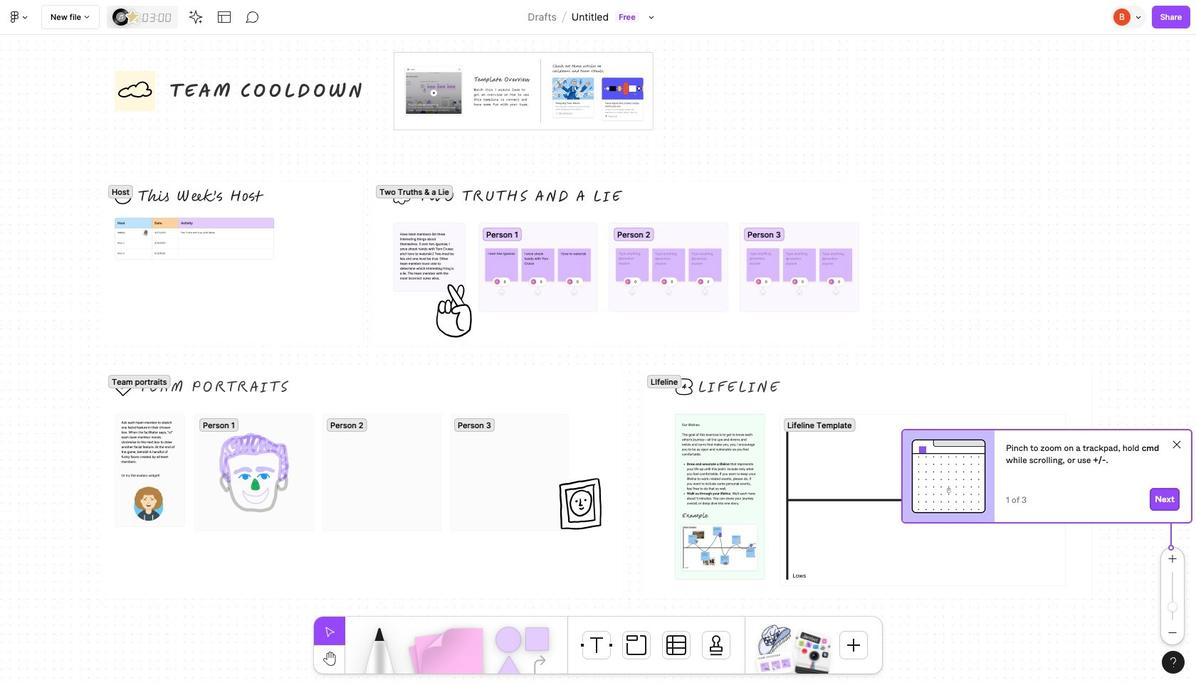 Task type: describe. For each thing, give the bounding box(es) containing it.
File name text field
[[571, 8, 610, 26]]

view comments image
[[246, 10, 260, 24]]

multiplayer tools image
[[1133, 0, 1145, 34]]

main toolbar region
[[0, 0, 1196, 35]]



Task type: vqa. For each thing, say whether or not it's contained in the screenshot.
Team Cooldown "image"
yes



Task type: locate. For each thing, give the bounding box(es) containing it.
team cooldown image
[[756, 651, 795, 678]]



